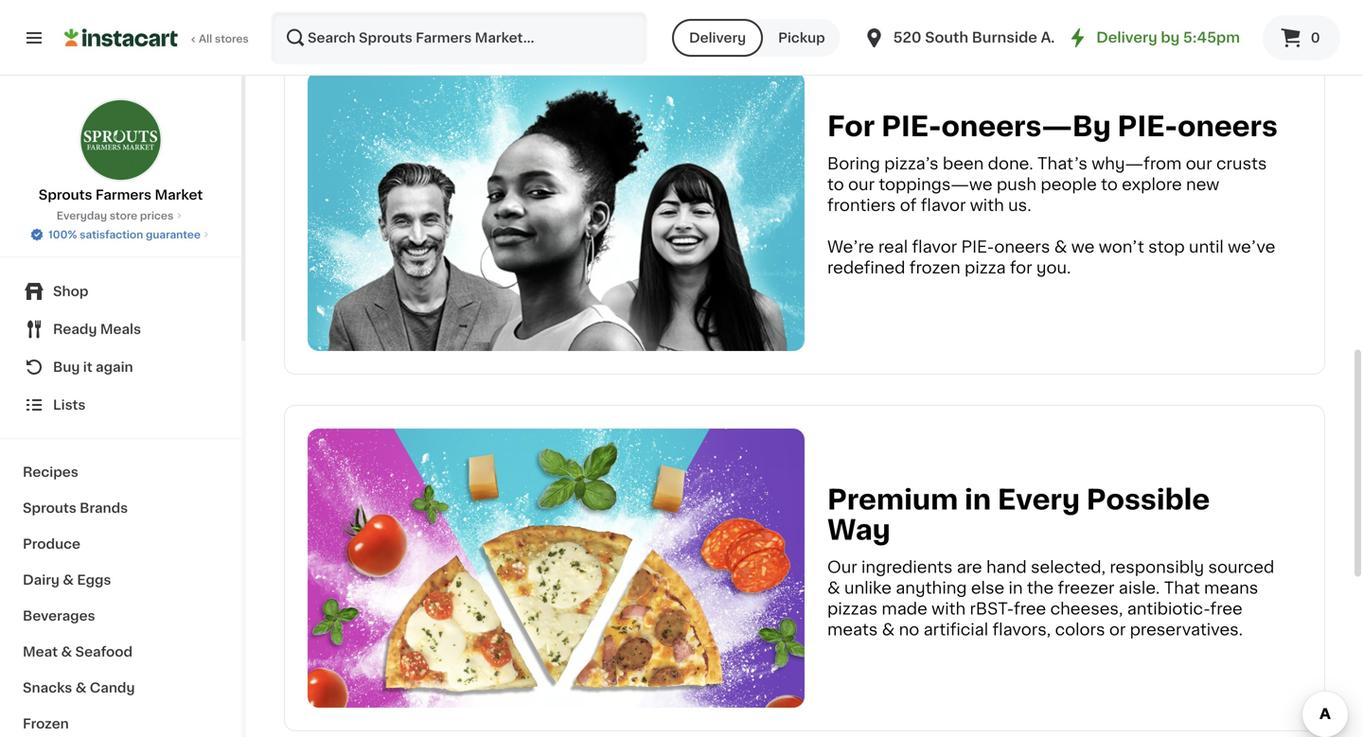Task type: vqa. For each thing, say whether or not it's contained in the screenshot.
leftmost nourishing
no



Task type: describe. For each thing, give the bounding box(es) containing it.
premium
[[828, 487, 958, 514]]

until
[[1189, 239, 1224, 255]]

you.
[[1037, 260, 1071, 276]]

5:45pm
[[1184, 31, 1240, 45]]

sourced
[[1209, 560, 1275, 576]]

won't
[[1099, 239, 1145, 255]]

artificial
[[924, 622, 989, 638]]

push
[[997, 177, 1037, 193]]

anything
[[896, 580, 967, 597]]

frontiers
[[828, 198, 896, 214]]

our ingredients are hand selected, responsibly sourced & unlike anything else in the freezer aisle. that means pizzas made with rbst-free cheeses, antibiotic-free meats & no artificial flavors, colors or preservatives.
[[828, 560, 1275, 638]]

in inside premium in every possible way
[[965, 487, 992, 514]]

2 free from the left
[[1211, 601, 1243, 617]]

for pie-oneers—by pie-oneers image
[[308, 71, 805, 351]]

pickup button
[[763, 19, 841, 57]]

for
[[828, 113, 875, 140]]

by
[[1161, 31, 1180, 45]]

we're
[[828, 239, 874, 255]]

market
[[155, 188, 203, 202]]

beverages
[[23, 610, 95, 623]]

preservatives.
[[1130, 622, 1243, 638]]

store
[[110, 211, 137, 221]]

0 horizontal spatial pie-
[[882, 113, 942, 140]]

eggs
[[77, 574, 111, 587]]

0 button
[[1263, 15, 1341, 61]]

delivery for delivery
[[689, 31, 746, 45]]

people
[[1041, 177, 1097, 193]]

unlike
[[845, 580, 892, 597]]

all stores
[[199, 34, 249, 44]]

& down our
[[828, 580, 841, 597]]

we've
[[1228, 239, 1276, 255]]

beverages link
[[11, 598, 230, 634]]

2 stock from the left
[[524, 1, 554, 11]]

way
[[828, 517, 891, 544]]

flavor inside the boring pizza's been done. that's why—from our crusts to our toppings—we push people to explore new frontiers of flavor with us.
[[921, 198, 966, 214]]

sprouts brands link
[[11, 490, 230, 526]]

for
[[1010, 260, 1033, 276]]

dairy & eggs link
[[11, 562, 230, 598]]

sprouts farmers market link
[[39, 98, 203, 205]]

everyday store prices link
[[57, 208, 185, 223]]

toppings—we
[[879, 177, 993, 193]]

meats
[[828, 622, 878, 638]]

that
[[1164, 580, 1200, 597]]

farmers
[[96, 188, 152, 202]]

us.
[[1009, 198, 1032, 214]]

for pie-oneers—by pie-oneers
[[828, 113, 1278, 140]]

shop
[[53, 285, 88, 298]]

in inside our ingredients are hand selected, responsibly sourced & unlike anything else in the freezer aisle. that means pizzas made with rbst-free cheeses, antibiotic-free meats & no artificial flavors, colors or preservatives.
[[1009, 580, 1023, 597]]

guarantee
[[146, 230, 201, 240]]

frozen
[[23, 718, 69, 731]]

sprouts brands
[[23, 502, 128, 515]]

flavor inside the we're real flavor pie-oneers & we won't stop until we've redefined frozen pizza for you.
[[912, 239, 957, 255]]

everyday
[[57, 211, 107, 221]]

oneers for flavor
[[995, 239, 1051, 255]]

else
[[971, 580, 1005, 597]]

1 stock from the left
[[348, 1, 378, 11]]

dairy & eggs
[[23, 574, 111, 587]]

1 vertical spatial our
[[848, 177, 875, 193]]

rbst-
[[970, 601, 1014, 617]]

100%
[[48, 230, 77, 240]]

been
[[943, 156, 984, 172]]

shop link
[[11, 273, 230, 311]]

done.
[[988, 156, 1034, 172]]

2 many from the left
[[479, 1, 509, 11]]

snacks & candy
[[23, 682, 135, 695]]

ready meals link
[[11, 311, 230, 348]]

avenue
[[1041, 31, 1096, 45]]

delivery by 5:45pm link
[[1066, 27, 1240, 49]]

boring
[[828, 156, 880, 172]]

ready meals
[[53, 323, 141, 336]]

ready meals button
[[11, 311, 230, 348]]

meat
[[23, 646, 58, 659]]

1 many from the left
[[303, 1, 333, 11]]

meat & seafood link
[[11, 634, 230, 670]]

of
[[900, 198, 917, 214]]

1 many in stock from the left
[[303, 1, 378, 11]]

pizzas
[[828, 601, 878, 617]]

explore
[[1122, 177, 1182, 193]]

candy
[[90, 682, 135, 695]]

are
[[957, 560, 983, 576]]

all stores link
[[64, 11, 250, 64]]

flavors,
[[993, 622, 1051, 638]]

buy it again link
[[11, 348, 230, 386]]

2 many in stock from the left
[[479, 1, 554, 11]]



Task type: locate. For each thing, give the bounding box(es) containing it.
produce link
[[11, 526, 230, 562]]

seafood
[[75, 646, 133, 659]]

recipes
[[23, 466, 78, 479]]

pie- up why—from
[[1118, 113, 1178, 140]]

None search field
[[271, 11, 648, 64]]

we're real flavor pie-oneers & we won't stop until we've redefined frozen pizza for you.
[[828, 239, 1276, 276]]

0 horizontal spatial oneers
[[995, 239, 1051, 255]]

delivery left by
[[1097, 31, 1158, 45]]

flavor up frozen
[[912, 239, 957, 255]]

0
[[1311, 31, 1321, 45]]

redefined
[[828, 260, 906, 276]]

delivery for delivery by 5:45pm
[[1097, 31, 1158, 45]]

pie- up pizza's
[[882, 113, 942, 140]]

delivery inside button
[[689, 31, 746, 45]]

premium in every possible way
[[828, 487, 1210, 544]]

our up frontiers
[[848, 177, 875, 193]]

our
[[828, 560, 858, 576]]

service type group
[[672, 19, 841, 57]]

snacks & candy link
[[11, 670, 230, 706]]

1 vertical spatial oneers
[[995, 239, 1051, 255]]

pizza's
[[885, 156, 939, 172]]

0 vertical spatial our
[[1186, 156, 1213, 172]]

delivery button
[[672, 19, 763, 57]]

oneers up crusts
[[1178, 113, 1278, 140]]

buy
[[53, 361, 80, 374]]

new
[[1186, 177, 1220, 193]]

& inside the we're real flavor pie-oneers & we won't stop until we've redefined frozen pizza for you.
[[1055, 239, 1068, 255]]

pie- for we're real flavor pie-oneers & we won't stop until we've redefined frozen pizza for you.
[[962, 239, 995, 255]]

stores
[[215, 34, 249, 44]]

premium pizza in every way imaginable image
[[308, 429, 805, 708]]

1 many in stock button from the left
[[284, 0, 445, 18]]

1 horizontal spatial with
[[970, 198, 1004, 214]]

to down why—from
[[1101, 177, 1118, 193]]

0 vertical spatial sprouts
[[39, 188, 92, 202]]

0 horizontal spatial free
[[1014, 601, 1047, 617]]

our
[[1186, 156, 1213, 172], [848, 177, 875, 193]]

0 vertical spatial flavor
[[921, 198, 966, 214]]

ready
[[53, 323, 97, 336]]

0 horizontal spatial many in stock
[[303, 1, 378, 11]]

burnside
[[972, 31, 1038, 45]]

antibiotic-
[[1127, 601, 1211, 617]]

0 vertical spatial with
[[970, 198, 1004, 214]]

oneers
[[1178, 113, 1278, 140], [995, 239, 1051, 255]]

means
[[1205, 580, 1259, 597]]

1 vertical spatial with
[[932, 601, 966, 617]]

sprouts farmers market
[[39, 188, 203, 202]]

freezer
[[1058, 580, 1115, 597]]

2 many in stock button from the left
[[460, 0, 621, 18]]

every
[[998, 487, 1080, 514]]

1 horizontal spatial many
[[479, 1, 509, 11]]

prices
[[140, 211, 174, 221]]

flavor down toppings—we
[[921, 198, 966, 214]]

with left us.
[[970, 198, 1004, 214]]

520 south burnside avenue
[[894, 31, 1096, 45]]

1 horizontal spatial many in stock button
[[460, 0, 621, 18]]

stock
[[348, 1, 378, 11], [524, 1, 554, 11]]

0 horizontal spatial many in stock button
[[284, 0, 445, 18]]

100% satisfaction guarantee
[[48, 230, 201, 240]]

1 horizontal spatial oneers
[[1178, 113, 1278, 140]]

why—from
[[1092, 156, 1182, 172]]

delivery
[[1097, 31, 1158, 45], [689, 31, 746, 45]]

2 horizontal spatial pie-
[[1118, 113, 1178, 140]]

pickup
[[778, 31, 825, 45]]

sprouts for sprouts brands
[[23, 502, 76, 515]]

sprouts farmers market logo image
[[79, 98, 162, 182]]

520
[[894, 31, 922, 45]]

free down "means"
[[1211, 601, 1243, 617]]

satisfaction
[[80, 230, 143, 240]]

oneers up for
[[995, 239, 1051, 255]]

0 horizontal spatial delivery
[[689, 31, 746, 45]]

with for in
[[932, 601, 966, 617]]

sprouts inside 'link'
[[23, 502, 76, 515]]

1 horizontal spatial delivery
[[1097, 31, 1158, 45]]

again
[[96, 361, 133, 374]]

& left eggs
[[63, 574, 74, 587]]

our up new
[[1186, 156, 1213, 172]]

1 to from the left
[[828, 177, 844, 193]]

instacart logo image
[[64, 27, 178, 49]]

0 horizontal spatial stock
[[348, 1, 378, 11]]

frozen link
[[11, 706, 230, 738]]

recipes link
[[11, 455, 230, 490]]

south
[[925, 31, 969, 45]]

to down 'boring'
[[828, 177, 844, 193]]

0 horizontal spatial our
[[848, 177, 875, 193]]

meals
[[100, 323, 141, 336]]

frozen
[[910, 260, 961, 276]]

&
[[1055, 239, 1068, 255], [63, 574, 74, 587], [828, 580, 841, 597], [882, 622, 895, 638], [61, 646, 72, 659], [75, 682, 87, 695]]

sprouts for sprouts farmers market
[[39, 188, 92, 202]]

oneers inside the we're real flavor pie-oneers & we won't stop until we've redefined frozen pizza for you.
[[995, 239, 1051, 255]]

pie- for for pie-oneers—by pie-oneers
[[1118, 113, 1178, 140]]

oneers—by
[[942, 113, 1111, 140]]

1 vertical spatial flavor
[[912, 239, 957, 255]]

all
[[199, 34, 212, 44]]

with inside our ingredients are hand selected, responsibly sourced & unlike anything else in the freezer aisle. that means pizzas made with rbst-free cheeses, antibiotic-free meats & no artificial flavors, colors or preservatives.
[[932, 601, 966, 617]]

lists
[[53, 399, 86, 412]]

Search field
[[273, 13, 646, 62]]

free up flavors,
[[1014, 601, 1047, 617]]

& left candy
[[75, 682, 87, 695]]

& up you.
[[1055, 239, 1068, 255]]

& right "meat"
[[61, 646, 72, 659]]

1 horizontal spatial stock
[[524, 1, 554, 11]]

responsibly
[[1110, 560, 1205, 576]]

stop
[[1149, 239, 1185, 255]]

it
[[83, 361, 92, 374]]

pizza
[[965, 260, 1006, 276]]

& left no
[[882, 622, 895, 638]]

oneers for oneers—by
[[1178, 113, 1278, 140]]

1 free from the left
[[1014, 601, 1047, 617]]

with up the artificial
[[932, 601, 966, 617]]

1 horizontal spatial free
[[1211, 601, 1243, 617]]

0 horizontal spatial to
[[828, 177, 844, 193]]

colors
[[1055, 622, 1106, 638]]

1 horizontal spatial many in stock
[[479, 1, 554, 11]]

pie- inside the we're real flavor pie-oneers & we won't stop until we've redefined frozen pizza for you.
[[962, 239, 995, 255]]

brands
[[80, 502, 128, 515]]

0 horizontal spatial with
[[932, 601, 966, 617]]

0 horizontal spatial many
[[303, 1, 333, 11]]

pie- up pizza
[[962, 239, 995, 255]]

no
[[899, 622, 920, 638]]

sprouts up everyday
[[39, 188, 92, 202]]

100% satisfaction guarantee button
[[29, 223, 212, 242]]

1 vertical spatial sprouts
[[23, 502, 76, 515]]

boring pizza's been done. that's why—from our crusts to our toppings—we push people to explore new frontiers of flavor with us.
[[828, 156, 1267, 214]]

buy it again
[[53, 361, 133, 374]]

free
[[1014, 601, 1047, 617], [1211, 601, 1243, 617]]

or
[[1110, 622, 1126, 638]]

0 vertical spatial oneers
[[1178, 113, 1278, 140]]

2 to from the left
[[1101, 177, 1118, 193]]

delivery left pickup button
[[689, 31, 746, 45]]

1 horizontal spatial our
[[1186, 156, 1213, 172]]

dairy
[[23, 574, 60, 587]]

with for pie-
[[970, 198, 1004, 214]]

selected,
[[1031, 560, 1106, 576]]

delivery by 5:45pm
[[1097, 31, 1240, 45]]

sprouts down recipes on the left of page
[[23, 502, 76, 515]]

made
[[882, 601, 928, 617]]

with inside the boring pizza's been done. that's why—from our crusts to our toppings—we push people to explore new frontiers of flavor with us.
[[970, 198, 1004, 214]]

produce
[[23, 538, 80, 551]]

1 horizontal spatial pie-
[[962, 239, 995, 255]]

with
[[970, 198, 1004, 214], [932, 601, 966, 617]]

many in stock
[[303, 1, 378, 11], [479, 1, 554, 11]]

1 horizontal spatial to
[[1101, 177, 1118, 193]]



